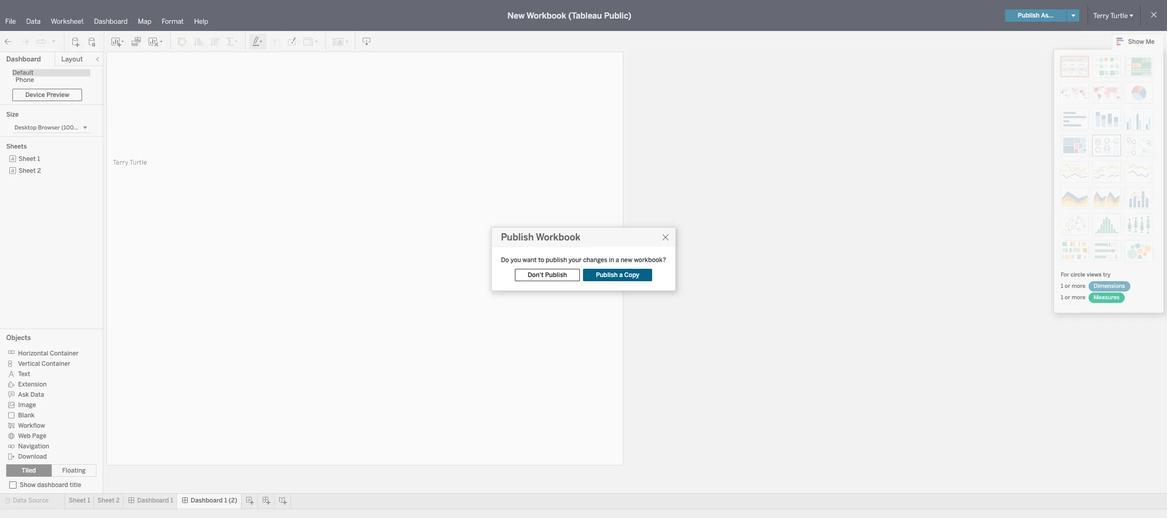 Task type: locate. For each thing, give the bounding box(es) containing it.
workbook right new
[[527, 11, 566, 20]]

2 1 or more from the top
[[1061, 294, 1087, 301]]

default
[[12, 69, 33, 76]]

1 or more for dimensions
[[1061, 283, 1087, 290]]

title
[[70, 482, 81, 489]]

publish a copy
[[596, 271, 640, 279]]

0 vertical spatial data
[[26, 18, 41, 25]]

circle
[[1071, 271, 1086, 278]]

extension option
[[6, 379, 89, 389]]

0 horizontal spatial sheet 1
[[19, 155, 40, 163]]

replay animation image right redo "icon"
[[36, 36, 46, 47]]

preview
[[46, 91, 69, 99]]

more for measures
[[1072, 294, 1086, 301]]

0 vertical spatial a
[[616, 257, 619, 264]]

more
[[1072, 283, 1086, 290], [1072, 294, 1086, 301]]

image option
[[6, 399, 89, 410]]

publish down the in
[[596, 271, 618, 279]]

show me
[[1129, 38, 1155, 45]]

workbook inside dialog
[[536, 232, 581, 243]]

redo image
[[20, 36, 30, 47]]

text
[[18, 370, 30, 378]]

data left source
[[13, 497, 27, 504]]

1
[[37, 155, 40, 163], [1061, 283, 1064, 290], [1061, 294, 1064, 301], [87, 497, 90, 504], [170, 497, 173, 504], [224, 497, 227, 504]]

or for dimensions
[[1065, 283, 1071, 290]]

data for data source
[[13, 497, 27, 504]]

horizontal
[[18, 350, 48, 357]]

terry turtle
[[1094, 12, 1128, 19], [113, 158, 147, 166]]

totals image
[[227, 36, 239, 47]]

publish for publish a copy
[[596, 271, 618, 279]]

sheet 2
[[19, 167, 41, 174], [97, 497, 120, 504]]

1 vertical spatial data
[[30, 391, 44, 398]]

2
[[37, 167, 41, 174], [116, 497, 120, 504]]

desktop browser (1000 x 800)
[[14, 124, 97, 131]]

1 vertical spatial or
[[1065, 294, 1071, 301]]

1 vertical spatial more
[[1072, 294, 1086, 301]]

1 vertical spatial show
[[20, 482, 36, 489]]

sheet 1 down sheets
[[19, 155, 40, 163]]

0 horizontal spatial turtle
[[130, 158, 147, 166]]

show for show dashboard title
[[20, 482, 36, 489]]

0 vertical spatial container
[[50, 350, 79, 357]]

default phone
[[12, 69, 34, 84]]

0 vertical spatial turtle
[[1111, 12, 1128, 19]]

data
[[26, 18, 41, 25], [30, 391, 44, 398], [13, 497, 27, 504]]

device
[[25, 91, 45, 99]]

(tableau
[[568, 11, 602, 20]]

0 horizontal spatial show
[[20, 482, 36, 489]]

1 horizontal spatial show
[[1129, 38, 1145, 45]]

your
[[569, 257, 582, 264]]

horizontal container option
[[6, 348, 89, 358]]

container down horizontal container
[[42, 360, 70, 367]]

ask data option
[[6, 389, 89, 399]]

new
[[621, 257, 633, 264]]

1 vertical spatial sheet 2
[[97, 497, 120, 504]]

sheet 1
[[19, 155, 40, 163], [69, 497, 90, 504]]

1 vertical spatial terry
[[113, 158, 128, 166]]

new workbook (tableau public)
[[508, 11, 632, 20]]

terry
[[1094, 12, 1109, 19], [113, 158, 128, 166]]

workbook
[[527, 11, 566, 20], [536, 232, 581, 243]]

more for dimensions
[[1072, 283, 1086, 290]]

do
[[501, 257, 509, 264]]

publish inside 'button'
[[596, 271, 618, 279]]

container inside 'vertical container' option
[[42, 360, 70, 367]]

0 horizontal spatial sheet 2
[[19, 167, 41, 174]]

show left me
[[1129, 38, 1145, 45]]

publish left 'as...'
[[1018, 12, 1040, 19]]

workbook for new
[[527, 11, 566, 20]]

publish workbook dialog
[[491, 227, 676, 291]]

a inside 'button'
[[619, 271, 623, 279]]

sheet 1 down title
[[69, 497, 90, 504]]

dashboard
[[37, 482, 68, 489]]

publish down publish
[[545, 271, 567, 279]]

publish up you
[[501, 232, 534, 243]]

0 horizontal spatial 2
[[37, 167, 41, 174]]

0 vertical spatial workbook
[[527, 11, 566, 20]]

1 vertical spatial a
[[619, 271, 623, 279]]

1 or from the top
[[1065, 283, 1071, 290]]

phone
[[15, 76, 34, 84]]

publish
[[546, 257, 567, 264]]

container inside horizontal container option
[[50, 350, 79, 357]]

show
[[1129, 38, 1145, 45], [20, 482, 36, 489]]

replay animation image left new data source icon
[[51, 38, 57, 44]]

horizontal container
[[18, 350, 79, 357]]

or
[[1065, 283, 1071, 290], [1065, 294, 1071, 301]]

show down tiled
[[20, 482, 36, 489]]

floating
[[62, 467, 86, 474]]

1 vertical spatial 1 or more
[[1061, 294, 1087, 301]]

download option
[[6, 451, 89, 461]]

workbook?
[[634, 257, 666, 264]]

0 vertical spatial terry turtle
[[1094, 12, 1128, 19]]

0 vertical spatial 2
[[37, 167, 41, 174]]

publish as...
[[1018, 12, 1054, 19]]

sort descending image
[[210, 36, 220, 47]]

x
[[79, 124, 82, 131]]

data down extension
[[30, 391, 44, 398]]

blank option
[[6, 410, 89, 420]]

sheet 2 left dashboard 1
[[97, 497, 120, 504]]

workbook up publish
[[536, 232, 581, 243]]

workflow
[[18, 422, 45, 429]]

don't publish button
[[515, 269, 580, 281]]

web page
[[18, 432, 46, 440]]

1 horizontal spatial terry
[[1094, 12, 1109, 19]]

a right the in
[[616, 257, 619, 264]]

changes
[[583, 257, 608, 264]]

publish
[[1018, 12, 1040, 19], [501, 232, 534, 243], [545, 271, 567, 279], [596, 271, 618, 279]]

duplicate image
[[131, 36, 141, 47]]

show inside button
[[1129, 38, 1145, 45]]

show labels image
[[270, 36, 280, 47]]

1 more from the top
[[1072, 283, 1086, 290]]

replay animation image
[[36, 36, 46, 47], [51, 38, 57, 44]]

new
[[508, 11, 525, 20]]

0 horizontal spatial replay animation image
[[36, 36, 46, 47]]

1 vertical spatial workbook
[[536, 232, 581, 243]]

1 horizontal spatial 2
[[116, 497, 120, 504]]

format
[[162, 18, 184, 25]]

sheet
[[19, 155, 36, 163], [19, 167, 36, 174], [69, 497, 86, 504], [97, 497, 115, 504]]

1 or more
[[1061, 283, 1087, 290], [1061, 294, 1087, 301]]

publish inside button
[[1018, 12, 1040, 19]]

me
[[1146, 38, 1155, 45]]

publish workbook
[[501, 232, 581, 243]]

container up 'vertical container' option at the bottom of page
[[50, 350, 79, 357]]

1 horizontal spatial sheet 1
[[69, 497, 90, 504]]

in
[[609, 257, 614, 264]]

publish a copy button
[[583, 269, 653, 281]]

1 1 or more from the top
[[1061, 283, 1087, 290]]

0 vertical spatial or
[[1065, 283, 1071, 290]]

0 vertical spatial show
[[1129, 38, 1145, 45]]

tiled
[[22, 467, 36, 474]]

views
[[1087, 271, 1102, 278]]

a left copy
[[619, 271, 623, 279]]

dashboard
[[94, 18, 128, 25], [6, 55, 41, 63], [137, 497, 169, 504], [191, 497, 223, 504]]

turtle
[[1111, 12, 1128, 19], [130, 158, 147, 166]]

2 more from the top
[[1072, 294, 1086, 301]]

2 vertical spatial data
[[13, 497, 27, 504]]

1 or more for measures
[[1061, 294, 1087, 301]]

sheet 2 down sheets
[[19, 167, 41, 174]]

0 vertical spatial sheet 2
[[19, 167, 41, 174]]

0 vertical spatial more
[[1072, 283, 1086, 290]]

device preview button
[[12, 89, 82, 101]]

dashboard 1 (2)
[[191, 497, 237, 504]]

container
[[50, 350, 79, 357], [42, 360, 70, 367]]

ask
[[18, 391, 29, 398]]

undo image
[[3, 36, 13, 47]]

data up redo "icon"
[[26, 18, 41, 25]]

show me button
[[1112, 34, 1164, 50]]

file
[[5, 18, 16, 25]]

a
[[616, 257, 619, 264], [619, 271, 623, 279]]

0 vertical spatial 1 or more
[[1061, 283, 1087, 290]]

0 horizontal spatial terry turtle
[[113, 158, 147, 166]]

ask data
[[18, 391, 44, 398]]

sheets
[[6, 143, 27, 150]]

new worksheet image
[[110, 36, 125, 47]]

2 left dashboard 1
[[116, 497, 120, 504]]

workbook for publish
[[536, 232, 581, 243]]

list box
[[6, 153, 97, 326]]

2 down browser
[[37, 167, 41, 174]]

source
[[28, 497, 49, 504]]

0 vertical spatial sheet 1
[[19, 155, 40, 163]]

1 vertical spatial container
[[42, 360, 70, 367]]

do you want to publish your changes in a new workbook?
[[501, 257, 666, 264]]

publish as... button
[[1005, 9, 1067, 22]]

2 or from the top
[[1065, 294, 1071, 301]]

map
[[138, 18, 151, 25]]



Task type: describe. For each thing, give the bounding box(es) containing it.
sort ascending image
[[194, 36, 204, 47]]

1 horizontal spatial turtle
[[1111, 12, 1128, 19]]

1 horizontal spatial replay animation image
[[51, 38, 57, 44]]

show/hide cards image
[[332, 36, 349, 47]]

clear sheet image
[[148, 36, 164, 47]]

data source
[[13, 497, 49, 504]]

vertical container option
[[6, 358, 89, 368]]

(2)
[[229, 497, 237, 504]]

1 horizontal spatial sheet 2
[[97, 497, 120, 504]]

dimensions
[[1094, 283, 1125, 290]]

to
[[538, 257, 544, 264]]

0 vertical spatial terry
[[1094, 12, 1109, 19]]

objects list box
[[6, 345, 97, 461]]

download
[[18, 453, 47, 460]]

collapse image
[[94, 56, 101, 62]]

data for data
[[26, 18, 41, 25]]

(1000
[[61, 124, 77, 131]]

800)
[[83, 124, 97, 131]]

desktop
[[14, 124, 37, 131]]

want
[[523, 257, 537, 264]]

size
[[6, 111, 19, 118]]

text option
[[6, 368, 89, 379]]

pause auto updates image
[[87, 36, 98, 47]]

list box containing sheet 1
[[6, 153, 97, 326]]

navigation
[[18, 443, 49, 450]]

public)
[[604, 11, 632, 20]]

as...
[[1041, 12, 1054, 19]]

page
[[32, 432, 46, 440]]

1 vertical spatial 2
[[116, 497, 120, 504]]

show dashboard title
[[20, 482, 81, 489]]

1 vertical spatial turtle
[[130, 158, 147, 166]]

new data source image
[[71, 36, 81, 47]]

1 vertical spatial sheet 1
[[69, 497, 90, 504]]

try
[[1103, 271, 1111, 278]]

fit image
[[303, 36, 319, 47]]

browser
[[38, 124, 60, 131]]

highlight image
[[252, 36, 264, 47]]

vertical container
[[18, 360, 70, 367]]

or for measures
[[1065, 294, 1071, 301]]

help
[[194, 18, 208, 25]]

vertical
[[18, 360, 40, 367]]

publish for publish as...
[[1018, 12, 1040, 19]]

format workbook image
[[286, 36, 297, 47]]

worksheet
[[51, 18, 84, 25]]

dashboard 1
[[137, 497, 173, 504]]

you
[[511, 257, 521, 264]]

navigation option
[[6, 441, 89, 451]]

layout
[[61, 55, 83, 63]]

workflow option
[[6, 420, 89, 430]]

togglestate option group
[[6, 464, 97, 477]]

don't publish
[[528, 271, 567, 279]]

for circle views try
[[1061, 271, 1111, 278]]

container for vertical container
[[42, 360, 70, 367]]

1 horizontal spatial terry turtle
[[1094, 12, 1128, 19]]

0 horizontal spatial terry
[[113, 158, 128, 166]]

copy
[[625, 271, 640, 279]]

blank
[[18, 412, 35, 419]]

container for horizontal container
[[50, 350, 79, 357]]

download image
[[362, 36, 372, 47]]

1 vertical spatial terry turtle
[[113, 158, 147, 166]]

don't
[[528, 271, 544, 279]]

data inside option
[[30, 391, 44, 398]]

for
[[1061, 271, 1070, 278]]

publish for publish workbook
[[501, 232, 534, 243]]

web
[[18, 432, 31, 440]]

show for show me
[[1129, 38, 1145, 45]]

swap rows and columns image
[[177, 36, 187, 47]]

extension
[[18, 381, 47, 388]]

measures
[[1094, 294, 1120, 301]]

device preview
[[25, 91, 69, 99]]

objects
[[6, 334, 31, 342]]

web page option
[[6, 430, 89, 441]]

publish inside button
[[545, 271, 567, 279]]

image
[[18, 401, 36, 409]]



Task type: vqa. For each thing, say whether or not it's contained in the screenshot.
workflow option
yes



